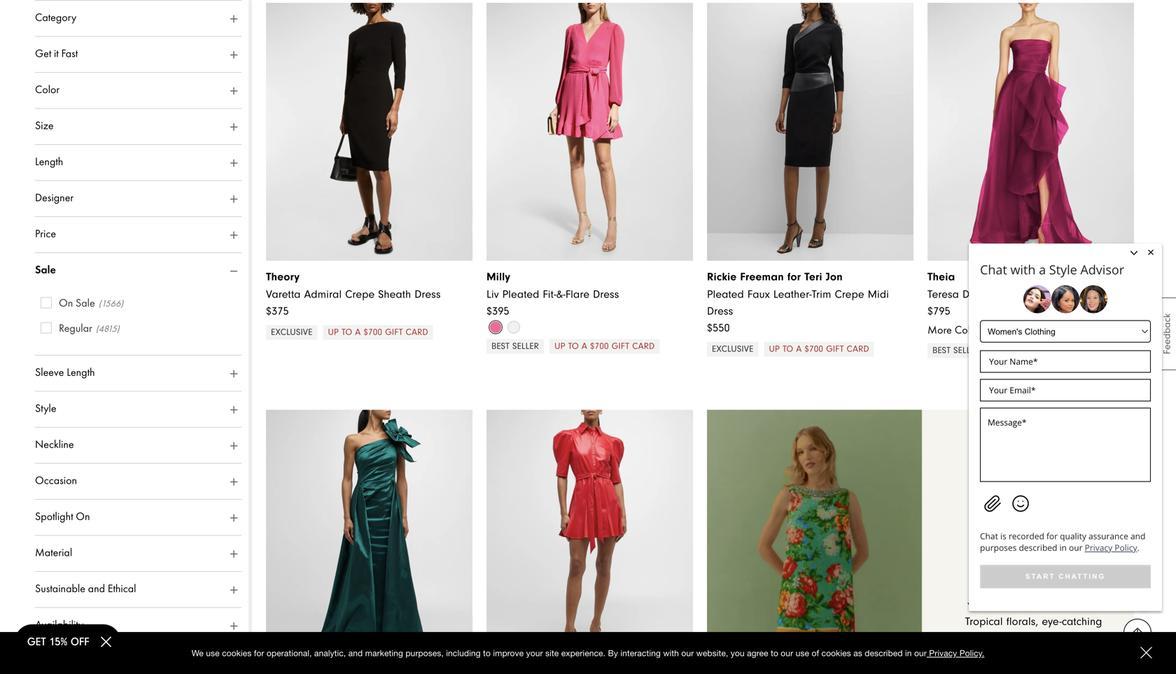Task type: locate. For each thing, give the bounding box(es) containing it.
milly liv pleated fit-&-flare dress image
[[487, 3, 694, 261]]

sale up regular (4815)
[[76, 298, 95, 310]]

best seller down white image in the top left of the page
[[492, 343, 539, 352]]

crepe inside theory varetta admiral crepe sheath dress $375
[[345, 290, 375, 301]]

1 horizontal spatial length
[[67, 368, 95, 379]]

up to a $700 gift card down rickie freeman for teri jon pleated faux leather-trim crepe midi dress $550
[[769, 345, 870, 355]]

you
[[731, 649, 745, 658]]

1 horizontal spatial pleated
[[708, 290, 745, 301]]

cookies
[[222, 649, 252, 658], [822, 649, 852, 658]]

sale up "on sale, 1566 items" "checkbox"
[[35, 265, 56, 276]]

0 vertical spatial length
[[35, 157, 63, 168]]

1 horizontal spatial best
[[933, 347, 951, 356]]

1 vertical spatial described
[[865, 649, 903, 658]]

sheath
[[378, 290, 411, 301]]

chat for chat is recorded for quality assurance and purposes described in our
[[981, 531, 999, 542]]

1 horizontal spatial style
[[1050, 261, 1078, 278]]

size element
[[35, 119, 54, 134]]

tropical
[[966, 617, 1004, 628]]

exclusive down $375
[[271, 329, 313, 338]]

0 vertical spatial for
[[788, 272, 801, 283]]

2 chat from the top
[[981, 531, 999, 542]]

0 horizontal spatial with
[[664, 649, 679, 658]]

leather-
[[774, 290, 812, 301]]

on right "on sale, 1566 items" "checkbox"
[[59, 298, 73, 310]]

style up gown in the right of the page
[[1050, 261, 1078, 278]]

1 horizontal spatial seller
[[954, 347, 981, 356]]

0 horizontal spatial best
[[492, 343, 510, 352]]

color element
[[35, 83, 60, 98]]

0 horizontal spatial in
[[906, 649, 912, 658]]

1 vertical spatial chat
[[981, 531, 999, 542]]

up down rickie freeman for teri jon pleated faux leather-trim crepe midi dress $550
[[769, 345, 780, 355]]

2 use from the left
[[796, 649, 810, 658]]

for inside rickie freeman for teri jon pleated faux leather-trim crepe midi dress $550
[[788, 272, 801, 283]]

theory
[[266, 272, 300, 283]]

1 horizontal spatial on
[[76, 512, 90, 523]]

rickie freeman for teri jon one-shoulder pleated stretch taffeta gown image
[[266, 410, 473, 669]]

our inside chat is recorded for quality assurance and purposes described in our
[[1070, 542, 1083, 554]]

0 vertical spatial described
[[1020, 542, 1058, 554]]

0 vertical spatial on
[[59, 298, 73, 310]]

$795
[[928, 307, 951, 318]]

a up strapless in the right top of the page
[[1040, 261, 1047, 278]]

crepe
[[345, 290, 375, 301], [835, 290, 865, 301]]

Your Email* email field
[[981, 379, 1152, 402]]

for inside chat is recorded for quality assurance and purposes described in our
[[1047, 531, 1059, 542]]

on inside dropdown button
[[76, 512, 90, 523]]

described up "calling"
[[1020, 542, 1058, 554]]

we
[[192, 649, 204, 658]]

length right sleeve
[[67, 368, 95, 379]]

rickie freeman for teri jon pleated faux leather-trim crepe midi dress image
[[708, 3, 914, 261]]

2 cookies from the left
[[822, 649, 852, 658]]

chat up draped
[[981, 261, 1008, 278]]

0 vertical spatial sale
[[35, 265, 56, 276]]

privacy policy link
[[1085, 542, 1138, 554]]

analytic,
[[314, 649, 346, 658]]

up down "admiral"
[[328, 329, 339, 338]]

in left privacy policy. link
[[906, 649, 912, 658]]

for for chat is recorded for quality assurance and purposes described in our
[[1047, 531, 1059, 542]]

1 pleated from the left
[[503, 290, 540, 301]]

0 horizontal spatial cookies
[[222, 649, 252, 658]]

privacy left policy.
[[930, 649, 958, 658]]

a down theory varetta admiral crepe sheath dress $375
[[355, 329, 361, 338]]

1 vertical spatial for
[[1047, 531, 1059, 542]]

1 horizontal spatial exclusive
[[712, 345, 754, 355]]

designer
[[35, 193, 74, 204]]

0 horizontal spatial use
[[206, 649, 220, 658]]

card
[[406, 329, 428, 338], [633, 343, 655, 352], [847, 345, 870, 355], [1074, 347, 1097, 356]]

1 horizontal spatial crepe
[[835, 290, 865, 301]]

1 vertical spatial on
[[76, 512, 90, 523]]

experience.
[[562, 649, 606, 658]]

0 horizontal spatial privacy
[[930, 649, 958, 658]]

privacy policy .
[[1085, 542, 1140, 554]]

for for we use cookies for operational, analytic, and marketing purposes, including to improve your site experience. by interacting with our website, you agree to our use of cookies as described in our privacy policy.
[[254, 649, 264, 658]]

to down theory varetta admiral crepe sheath dress $375
[[342, 329, 353, 338]]

draped
[[963, 290, 1000, 301]]

best for $395
[[492, 343, 510, 352]]

1 horizontal spatial use
[[796, 649, 810, 658]]

0 horizontal spatial pleated
[[503, 290, 540, 301]]

1 horizontal spatial privacy
[[1085, 542, 1113, 554]]

gabbana_3_nodepic_101823_160.tif image
[[708, 410, 1135, 675]]

$700 up your email* email field
[[1032, 347, 1051, 356]]

up down &-
[[555, 343, 566, 352]]

0 vertical spatial exclusive
[[271, 329, 313, 338]]

best seller down colors
[[933, 347, 981, 356]]

2 horizontal spatial for
[[1047, 531, 1059, 542]]

spotlight on
[[35, 512, 90, 523]]

0 vertical spatial chat
[[981, 261, 1008, 278]]

by
[[608, 649, 618, 658]]

back to top image
[[1134, 628, 1143, 636]]

chat left is
[[981, 531, 999, 542]]

eye-
[[1043, 617, 1063, 628]]

varetta
[[266, 290, 301, 301]]

more
[[928, 326, 953, 337]]

dress right sheath
[[415, 290, 441, 301]]

$550
[[708, 323, 730, 335]]

privacy left policy
[[1085, 542, 1113, 554]]

1 horizontal spatial described
[[1020, 542, 1058, 554]]

milly liv pleated fit-&-flare dress $395
[[487, 272, 620, 318]]

chat inside chat is recorded for quality assurance and purposes described in our
[[981, 531, 999, 542]]

exclusive for $550
[[712, 345, 754, 355]]

our left 'of'
[[781, 649, 794, 658]]

0 horizontal spatial exclusive
[[271, 329, 313, 338]]

best down pink image
[[492, 343, 510, 352]]

and down 'florals,'
[[1007, 632, 1026, 643]]

in
[[1060, 542, 1067, 554], [906, 649, 912, 658]]

our up chatting
[[1070, 542, 1083, 554]]

1 horizontal spatial in
[[1060, 542, 1067, 554]]

feedback
[[1164, 314, 1173, 355]]

2 vertical spatial for
[[254, 649, 264, 658]]

0 vertical spatial in
[[1060, 542, 1067, 554]]

0 horizontal spatial for
[[254, 649, 264, 658]]

best for $795
[[933, 347, 951, 356]]

on right spotlight
[[76, 512, 90, 523]]

improve
[[493, 649, 524, 658]]

$700 down theory varetta admiral crepe sheath dress $375
[[364, 329, 382, 338]]

1 horizontal spatial best seller
[[933, 347, 981, 356]]

2 horizontal spatial dress
[[708, 307, 734, 318]]

style down sleeve
[[35, 404, 56, 415]]

our left policy.
[[915, 649, 927, 658]]

0 horizontal spatial on
[[59, 298, 73, 310]]

dress inside theory varetta admiral crepe sheath dress $375
[[415, 290, 441, 301]]

faux
[[748, 290, 770, 301]]

teri
[[805, 272, 823, 283]]

0 horizontal spatial sale
[[35, 265, 56, 276]]

material button
[[35, 536, 242, 572]]

get it fast button
[[35, 37, 242, 72]]

calling
[[991, 565, 1078, 586]]

cookies right 'we' on the bottom left of page
[[222, 649, 252, 658]]

up to a $700 gift card down flare on the top of the page
[[555, 343, 655, 352]]

seller down colors
[[954, 347, 981, 356]]

pleated
[[503, 290, 540, 301], [708, 290, 745, 301]]

0 vertical spatial with
[[1011, 261, 1036, 278]]

length inside 'dropdown button'
[[67, 368, 95, 379]]

exclusive
[[271, 329, 313, 338], [712, 345, 754, 355]]

sale element
[[35, 264, 56, 278]]

1 vertical spatial sale
[[76, 298, 95, 310]]

with up strapless in the right top of the page
[[1011, 261, 1036, 278]]

described right as
[[865, 649, 903, 658]]

start
[[1026, 573, 1056, 581]]

1 vertical spatial privacy
[[930, 649, 958, 658]]

length down size element
[[35, 157, 63, 168]]

for left operational,
[[254, 649, 264, 658]]

use left 'of'
[[796, 649, 810, 658]]

1 horizontal spatial cookies
[[822, 649, 852, 658]]

style
[[1050, 261, 1078, 278], [35, 404, 56, 415]]

0 vertical spatial privacy
[[1085, 542, 1113, 554]]

$700 down the milly liv pleated fit-&-flare dress $395
[[591, 343, 609, 352]]

0 horizontal spatial length
[[35, 157, 63, 168]]

1 horizontal spatial for
[[788, 272, 801, 283]]

vacation
[[1016, 603, 1057, 614]]

a
[[1040, 261, 1047, 278], [355, 329, 361, 338], [582, 343, 588, 352], [797, 345, 802, 355], [1023, 347, 1029, 356]]

material element
[[35, 547, 72, 561]]

exclusive for $375
[[271, 329, 313, 338]]

seller down white image in the top left of the page
[[513, 343, 539, 352]]

crepe down "jon"
[[835, 290, 865, 301]]

site
[[546, 649, 559, 658]]

with right interacting
[[664, 649, 679, 658]]

freeman
[[741, 272, 784, 283]]

we use cookies for operational, analytic, and marketing purposes, including to improve your site experience. by interacting with our website, you agree to our use of cookies as described in our privacy policy.
[[192, 649, 985, 658]]

2 pleated from the left
[[708, 290, 745, 301]]

0 horizontal spatial dress
[[415, 290, 441, 301]]

recorded
[[1009, 531, 1045, 542]]

seller
[[513, 343, 539, 352], [954, 347, 981, 356]]

for up leather- in the right of the page
[[788, 272, 801, 283]]

interacting
[[621, 649, 661, 658]]

chatting
[[1059, 573, 1106, 581]]

up down available
[[996, 347, 1007, 356]]

1 horizontal spatial dress
[[593, 290, 620, 301]]

a down rickie freeman for teri jon pleated faux leather-trim crepe midi dress $550
[[797, 345, 802, 355]]

chat with a style advisor
[[981, 261, 1125, 278]]

to down rickie freeman for teri jon pleated faux leather-trim crepe midi dress $550
[[783, 345, 794, 355]]

colors
[[955, 326, 984, 337]]

1 vertical spatial exclusive
[[712, 345, 754, 355]]

catching
[[1063, 617, 1103, 628]]

Regular, 4815 items checkbox
[[41, 322, 52, 334]]

and left ethical
[[88, 584, 105, 595]]

neckline element
[[35, 439, 74, 453]]

dress
[[415, 290, 441, 301], [593, 290, 620, 301], [708, 307, 734, 318]]

in left is
[[1060, 542, 1067, 554]]

pleated down rickie
[[708, 290, 745, 301]]

0 horizontal spatial crepe
[[345, 290, 375, 301]]

1 crepe from the left
[[345, 290, 375, 301]]

exclusive down $550
[[712, 345, 754, 355]]

described
[[1020, 542, 1058, 554], [865, 649, 903, 658]]

length element
[[35, 156, 63, 170]]

quality
[[1061, 531, 1087, 542]]

cookies right 'of'
[[822, 649, 852, 658]]

from
[[980, 647, 1002, 658]]

category button
[[35, 1, 242, 36]]

dress right flare on the top of the page
[[593, 290, 620, 301]]

for left quality at the right bottom of page
[[1047, 531, 1059, 542]]

our
[[1070, 542, 1083, 554], [682, 649, 694, 658], [781, 649, 794, 658], [915, 649, 927, 658]]

1 vertical spatial style
[[35, 404, 56, 415]]

0 horizontal spatial best seller
[[492, 343, 539, 352]]

on
[[59, 298, 73, 310], [76, 512, 90, 523]]

policy
[[1115, 542, 1138, 554]]

1 chat from the top
[[981, 261, 1008, 278]]

1 vertical spatial with
[[664, 649, 679, 658]]

avatar image
[[1024, 285, 1052, 313], [1052, 285, 1080, 313], [1080, 285, 1108, 313]]

your
[[968, 603, 989, 614]]

dress up $550
[[708, 307, 734, 318]]

3 avatar image from the left
[[1080, 285, 1108, 313]]

designer element
[[35, 192, 74, 206]]

crepe left sheath
[[345, 290, 375, 301]]

gift
[[385, 329, 403, 338], [612, 343, 630, 352], [827, 345, 844, 355], [1053, 347, 1071, 356]]

privacy
[[1085, 542, 1113, 554], [930, 649, 958, 658]]

2 crepe from the left
[[835, 290, 865, 301]]

availability
[[35, 620, 84, 632]]

$700 down rickie freeman for teri jon pleated faux leather-trim crepe midi dress $550
[[805, 345, 824, 355]]

best down more
[[933, 347, 951, 356]]

pleated right liv
[[503, 290, 540, 301]]

use right 'we' on the bottom left of page
[[206, 649, 220, 658]]

and right assurance
[[1131, 531, 1146, 542]]

marketing
[[365, 649, 403, 658]]

theia teresa draped strapless gown $795
[[928, 272, 1078, 318]]

and inside dropdown button
[[88, 584, 105, 595]]

$700
[[364, 329, 382, 338], [591, 343, 609, 352], [805, 345, 824, 355], [1032, 347, 1051, 356]]

&-
[[557, 290, 566, 301]]

0 horizontal spatial seller
[[513, 343, 539, 352]]

sale inside sale dropdown button
[[35, 265, 56, 276]]

1 horizontal spatial with
[[1011, 261, 1036, 278]]

start chatting
[[1026, 573, 1106, 581]]

neckline button
[[35, 428, 242, 463]]

length
[[35, 157, 63, 168], [67, 368, 95, 379]]

to left improve
[[483, 649, 491, 658]]

1 vertical spatial length
[[67, 368, 95, 379]]

.
[[1138, 542, 1140, 554]]

0 horizontal spatial style
[[35, 404, 56, 415]]

regular (4815)
[[59, 324, 119, 335]]



Task type: describe. For each thing, give the bounding box(es) containing it.
length inside dropdown button
[[35, 157, 63, 168]]

fit-
[[543, 290, 557, 301]]

our left website,
[[682, 649, 694, 658]]

a down flare on the top of the page
[[582, 343, 588, 352]]

1 use from the left
[[206, 649, 220, 658]]

dress inside the milly liv pleated fit-&-flare dress $395
[[593, 290, 620, 301]]

availability button
[[35, 608, 242, 644]]

to right agree
[[771, 649, 779, 658]]

occasion element
[[35, 475, 77, 489]]

midi
[[868, 290, 890, 301]]

agree
[[747, 649, 769, 658]]

advisor
[[1081, 261, 1125, 278]]

theory varetta admiral crepe sheath dress $375
[[266, 272, 441, 318]]

crystals,
[[965, 632, 1004, 643]]

size button
[[35, 109, 242, 144]]

best seller for $795
[[933, 347, 981, 356]]

pleated inside rickie freeman for teri jon pleated faux leather-trim crepe midi dress $550
[[708, 290, 745, 301]]

On Sale, 1566 items checkbox
[[41, 297, 52, 308]]

occasion button
[[35, 464, 242, 499]]

gown
[[1050, 290, 1078, 301]]

sustainable
[[35, 584, 85, 595]]

sustainable and ethical
[[35, 584, 136, 595]]

occasion
[[35, 476, 77, 487]]

sustainable and ethical element
[[35, 583, 136, 597]]

purposes
[[981, 542, 1017, 554]]

assurance
[[1089, 531, 1129, 542]]

$375
[[266, 307, 289, 318]]

Message* text field
[[981, 408, 1152, 482]]

up to a $700 gift card down available
[[996, 347, 1097, 356]]

a down available
[[1023, 347, 1029, 356]]

up to a $700 gift card down sheath
[[328, 329, 428, 338]]

on sale (1566)
[[59, 298, 123, 310]]

and inside chat is recorded for quality assurance and purposes described in our
[[1131, 531, 1146, 542]]

silhouettes
[[1053, 632, 1104, 643]]

in inside chat is recorded for quality assurance and purposes described in our
[[1060, 542, 1067, 554]]

to down flare on the top of the page
[[569, 343, 579, 352]]

milly
[[487, 272, 511, 283]]

(1566)
[[99, 300, 123, 309]]

color
[[35, 85, 60, 96]]

and inside your next vacation uniform? tropical florals, eye-catching crystals, and mini silhouettes from dolce&gabbana.
[[1007, 632, 1026, 643]]

and right analytic,
[[349, 649, 363, 658]]

fast
[[61, 49, 78, 60]]

mini
[[1030, 632, 1049, 643]]

including
[[446, 649, 481, 658]]

dolce&gabbana.
[[1005, 647, 1089, 658]]

color button
[[35, 73, 242, 108]]

strapless
[[1003, 290, 1047, 301]]

trim
[[812, 290, 832, 301]]

sustainable and ethical button
[[35, 572, 242, 608]]

chat is recorded for quality assurance and purposes described in our
[[981, 531, 1146, 554]]

ethical
[[108, 584, 136, 595]]

policy.
[[960, 649, 985, 658]]

described inside chat is recorded for quality assurance and purposes described in our
[[1020, 542, 1058, 554]]

1 cookies from the left
[[222, 649, 252, 658]]

Your Name* text field
[[981, 351, 1152, 373]]

theory varetta admiral crepe sheath dress image
[[266, 3, 473, 261]]

feedback button
[[1158, 298, 1177, 371]]

seller for $795
[[954, 347, 981, 356]]

material
[[35, 548, 72, 559]]

sleeve length element
[[35, 366, 95, 381]]

sale button
[[35, 253, 242, 289]]

paradise
[[977, 544, 1070, 565]]

best seller for $395
[[492, 343, 539, 352]]

chat for chat with a style advisor
[[981, 261, 1008, 278]]

pleated inside the milly liv pleated fit-&-flare dress $395
[[503, 290, 540, 301]]

purposes,
[[406, 649, 444, 658]]

style button
[[35, 392, 242, 427]]

more colors available
[[928, 326, 1030, 337]]

pink image
[[490, 321, 502, 334]]

price element
[[35, 228, 56, 242]]

uniform?
[[1060, 603, 1101, 614]]

designer button
[[35, 181, 242, 216]]

style element
[[35, 402, 56, 417]]

get
[[35, 49, 51, 60]]

privacy policy. link
[[927, 649, 985, 658]]

florals,
[[1007, 617, 1039, 628]]

seller for $395
[[513, 343, 539, 352]]

1 horizontal spatial sale
[[76, 298, 95, 310]]

is
[[1001, 531, 1007, 542]]

spotlight
[[35, 512, 73, 523]]

1 vertical spatial in
[[906, 649, 912, 658]]

get it fast element
[[35, 47, 78, 62]]

jon
[[826, 272, 843, 283]]

operational,
[[267, 649, 312, 658]]

available
[[987, 326, 1030, 337]]

flare
[[566, 290, 590, 301]]

regular link
[[59, 324, 92, 335]]

regular
[[59, 324, 92, 335]]

next
[[993, 603, 1013, 614]]

of
[[812, 649, 820, 658]]

theia teresa draped strapless gown image
[[928, 3, 1135, 261]]

rickie
[[708, 272, 737, 283]]

admiral
[[304, 290, 342, 301]]

category
[[35, 13, 77, 24]]

teresa
[[928, 290, 960, 301]]

your
[[527, 649, 543, 658]]

rickie freeman for teri jon pleated faux leather-trim crepe midi dress $550
[[708, 272, 890, 335]]

price button
[[35, 217, 242, 253]]

white image
[[508, 321, 520, 334]]

spotlight on button
[[35, 500, 242, 536]]

website,
[[697, 649, 729, 658]]

dress inside rickie freeman for teri jon pleated faux leather-trim crepe midi dress $550
[[708, 307, 734, 318]]

to down available
[[1010, 347, 1021, 356]]

your next vacation uniform? tropical florals, eye-catching crystals, and mini silhouettes from dolce&gabbana.
[[965, 603, 1104, 658]]

liv
[[487, 290, 499, 301]]

alice + olivia lurlene vegan leather mini shirtdress image
[[487, 410, 694, 669]]

is
[[1074, 544, 1092, 565]]

availability element
[[35, 619, 84, 633]]

0 horizontal spatial described
[[865, 649, 903, 658]]

it
[[54, 49, 59, 60]]

sleeve length
[[35, 368, 95, 379]]

price
[[35, 229, 56, 240]]

on sale link
[[59, 298, 95, 310]]

paradise is calling
[[977, 544, 1092, 586]]

style inside dropdown button
[[35, 404, 56, 415]]

size
[[35, 121, 54, 132]]

crepe inside rickie freeman for teri jon pleated faux leather-trim crepe midi dress $550
[[835, 290, 865, 301]]

0 vertical spatial style
[[1050, 261, 1078, 278]]

1 avatar image from the left
[[1024, 285, 1052, 313]]

2 avatar image from the left
[[1052, 285, 1080, 313]]

spotlight on element
[[35, 511, 90, 525]]



Task type: vqa. For each thing, say whether or not it's contained in the screenshot.
Midi, 1981 items checkbox at top
no



